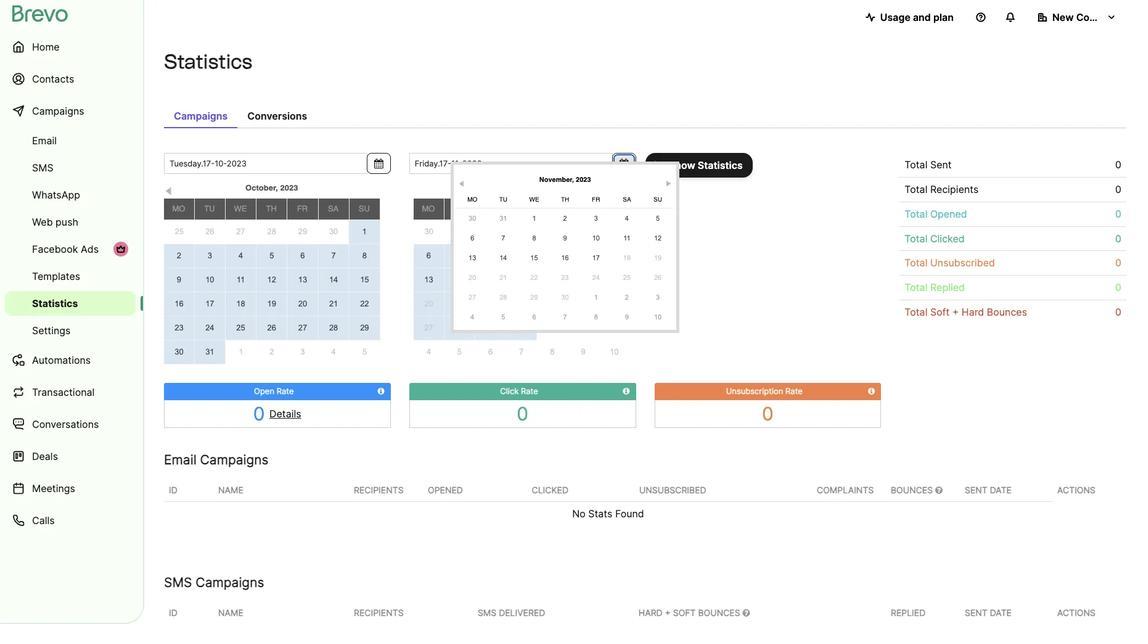 Task type: locate. For each thing, give the bounding box(es) containing it.
To text field
[[409, 153, 613, 174]]

id
[[169, 485, 178, 495], [169, 607, 178, 618]]

1 vertical spatial 14 link
[[319, 268, 349, 292]]

name down sms campaigns
[[218, 607, 244, 618]]

1 vertical spatial 25 link
[[614, 269, 640, 286]]

sa for 30
[[328, 204, 339, 213]]

1 vertical spatial 14
[[329, 275, 338, 284]]

1 vertical spatial 24
[[206, 323, 214, 332]]

1 id from the top
[[169, 485, 178, 495]]

1 vertical spatial 15 link
[[350, 268, 380, 292]]

th down the november, 2023 link
[[561, 196, 570, 203]]

soft down the total replied
[[931, 306, 950, 318]]

25 for the middle 25 link
[[624, 274, 631, 281]]

rate right the click
[[521, 386, 538, 396]]

1
[[533, 215, 536, 222], [362, 227, 367, 236], [594, 294, 598, 301], [551, 323, 555, 333], [239, 347, 243, 357]]

18 link
[[614, 249, 640, 266], [226, 292, 256, 316]]

total
[[905, 159, 928, 171], [905, 183, 928, 195], [905, 208, 928, 220], [905, 232, 928, 245], [905, 257, 928, 269], [905, 281, 928, 294], [905, 306, 928, 318]]

30
[[469, 215, 476, 222], [329, 227, 338, 236], [425, 227, 434, 236], [562, 294, 569, 301], [517, 323, 526, 332], [175, 347, 184, 357]]

11 link
[[614, 229, 640, 247], [226, 268, 256, 292]]

6 total from the top
[[905, 281, 928, 294]]

sent
[[965, 485, 988, 495], [965, 607, 988, 618]]

14 for leftmost 14 link
[[329, 275, 338, 284]]

info circle image
[[378, 387, 385, 395], [623, 387, 630, 395]]

17 for rightmost 17 'link'
[[593, 254, 600, 262]]

unsubscribed up the total replied
[[931, 257, 996, 269]]

◀
[[459, 180, 465, 188], [165, 187, 173, 196]]

0 vertical spatial 17 link
[[583, 249, 609, 266]]

1 sent from the top
[[965, 485, 988, 495]]

0 vertical spatial 23
[[562, 274, 569, 281]]

th down to text field
[[516, 204, 527, 213]]

soft left "bounces"
[[673, 607, 696, 618]]

8 link
[[522, 229, 548, 247], [350, 244, 380, 268], [583, 308, 609, 326], [537, 340, 568, 364]]

3 rate from the left
[[786, 386, 803, 396]]

3
[[594, 215, 598, 222], [208, 251, 212, 260], [656, 294, 660, 301], [612, 323, 617, 333], [301, 347, 305, 357]]

+ left "bounces"
[[665, 607, 671, 618]]

0 horizontal spatial 11
[[237, 275, 245, 284]]

2023 inside the november, 2023 ▶
[[576, 176, 591, 184]]

opened
[[931, 208, 968, 220], [428, 485, 463, 495]]

1 vertical spatial 17 link
[[195, 292, 225, 316]]

0 horizontal spatial sa
[[328, 204, 339, 213]]

1 horizontal spatial rate
[[521, 386, 538, 396]]

0 horizontal spatial sms
[[32, 162, 53, 174]]

home
[[32, 41, 60, 53]]

total left sent
[[905, 159, 928, 171]]

new company
[[1053, 11, 1122, 23]]

0 horizontal spatial 24 link
[[195, 316, 225, 340]]

bounces
[[699, 607, 741, 618]]

total for total replied
[[905, 281, 928, 294]]

31 for the rightmost 31 link
[[500, 215, 507, 222]]

25 for bottom 25 link
[[236, 323, 245, 332]]

2 horizontal spatial th
[[561, 196, 570, 203]]

unsubscribed up found
[[640, 485, 707, 495]]

1 vertical spatial 19
[[267, 299, 276, 308]]

mo
[[468, 196, 478, 203], [172, 204, 185, 213], [422, 204, 435, 213]]

2023 right october,
[[280, 183, 298, 192]]

2 vertical spatial 26
[[267, 323, 276, 332]]

0 vertical spatial 15
[[531, 254, 538, 262]]

0 vertical spatial 21 link
[[491, 269, 517, 286]]

10
[[593, 234, 600, 242], [206, 275, 214, 284], [654, 313, 662, 321], [610, 347, 619, 356]]

16
[[562, 254, 569, 262], [175, 299, 184, 308]]

1 total from the top
[[905, 159, 928, 171]]

1 sent date from the top
[[965, 485, 1012, 495]]

conversations link
[[5, 410, 136, 439]]

0 horizontal spatial 25
[[175, 227, 184, 236]]

▶ down bar chart image
[[666, 180, 672, 188]]

0 horizontal spatial statistics
[[32, 297, 78, 310]]

0 horizontal spatial 26 link
[[194, 220, 225, 244]]

1 horizontal spatial 26 link
[[257, 316, 287, 340]]

id down email campaigns
[[169, 485, 178, 495]]

2023 right the november,
[[576, 176, 591, 184]]

mo for 26
[[172, 204, 185, 213]]

1 horizontal spatial email
[[164, 452, 197, 467]]

▶
[[666, 180, 672, 188], [622, 187, 629, 196]]

fr for november, 2023
[[592, 196, 600, 203]]

rate
[[277, 386, 294, 396], [521, 386, 538, 396], [786, 386, 803, 396]]

23
[[562, 274, 569, 281], [175, 323, 184, 332]]

2023
[[576, 176, 591, 184], [280, 183, 298, 192]]

1 info circle image from the left
[[378, 387, 385, 395]]

total clicked
[[905, 232, 965, 245]]

info circle image
[[869, 387, 876, 395]]

sent
[[931, 159, 952, 171]]

2 horizontal spatial 13
[[469, 254, 476, 262]]

0 horizontal spatial fr
[[297, 204, 308, 213]]

8
[[533, 234, 536, 242], [363, 251, 367, 260], [594, 313, 598, 321], [550, 347, 555, 356]]

0 horizontal spatial 25 link
[[164, 220, 194, 244]]

october, 2023
[[246, 183, 298, 192]]

0 vertical spatial 26
[[206, 227, 214, 236]]

name for opened
[[218, 485, 244, 495]]

16 for rightmost 16 link
[[562, 254, 569, 262]]

0 horizontal spatial 18
[[236, 299, 245, 308]]

we down to text field
[[484, 204, 497, 213]]

total down the total replied
[[905, 306, 928, 318]]

2 horizontal spatial 25 link
[[614, 269, 640, 286]]

2 horizontal spatial statistics
[[698, 159, 743, 171]]

17 for left 17 'link'
[[206, 299, 214, 308]]

rate right open
[[277, 386, 294, 396]]

web
[[32, 216, 53, 228]]

fr down october, 2023 link
[[297, 204, 308, 213]]

1 horizontal spatial 14
[[500, 254, 507, 262]]

1 vertical spatial 25
[[624, 274, 631, 281]]

4 total from the top
[[905, 232, 928, 245]]

1 vertical spatial 11
[[237, 275, 245, 284]]

1 horizontal spatial 19 link
[[645, 249, 671, 266]]

2 horizontal spatial we
[[530, 196, 539, 203]]

1 horizontal spatial statistics
[[164, 50, 252, 73]]

1 horizontal spatial th
[[516, 204, 527, 213]]

1 vertical spatial clicked
[[532, 485, 569, 495]]

transactional
[[32, 386, 95, 399]]

2 horizontal spatial 25
[[624, 274, 631, 281]]

0 vertical spatial 17
[[593, 254, 600, 262]]

0 horizontal spatial 13
[[298, 275, 307, 284]]

◀ for 30
[[459, 180, 465, 188]]

5 link
[[645, 210, 671, 227], [257, 244, 287, 268], [491, 308, 517, 326], [444, 341, 475, 364], [349, 341, 380, 364]]

rate for unsubscription rate
[[786, 386, 803, 396]]

bounces
[[987, 306, 1028, 318], [891, 485, 936, 495]]

20 link
[[460, 269, 486, 286], [288, 292, 318, 316], [414, 292, 444, 316]]

details
[[270, 408, 302, 420]]

7 total from the top
[[905, 306, 928, 318]]

total down total sent
[[905, 183, 928, 195]]

◀ link for 25
[[164, 184, 173, 196]]

we down october,
[[234, 204, 247, 213]]

3 total from the top
[[905, 208, 928, 220]]

recipients for hard  + soft bounces
[[354, 607, 404, 618]]

we
[[530, 196, 539, 203], [234, 204, 247, 213], [484, 204, 497, 213]]

fr for october, 2023
[[297, 204, 308, 213]]

0 details
[[253, 403, 302, 425]]

0 vertical spatial +
[[953, 306, 959, 318]]

name down email campaigns
[[218, 485, 244, 495]]

total down total clicked
[[905, 257, 928, 269]]

0 horizontal spatial 31 link
[[195, 341, 225, 364]]

sms for sms delivered
[[478, 607, 497, 618]]

name
[[218, 485, 244, 495], [218, 607, 244, 618]]

6
[[471, 234, 475, 242], [301, 251, 305, 260], [427, 251, 431, 260], [533, 313, 536, 321], [489, 347, 493, 357]]

2 sent from the top
[[965, 607, 988, 618]]

1 horizontal spatial 12
[[654, 234, 662, 242]]

0 horizontal spatial 12 link
[[257, 268, 287, 292]]

0 horizontal spatial 2023
[[280, 183, 298, 192]]

+ down the total replied
[[953, 306, 959, 318]]

◀ for 25
[[165, 187, 173, 196]]

sms for sms
[[32, 162, 53, 174]]

+
[[953, 306, 959, 318], [665, 607, 671, 618]]

0 horizontal spatial tu
[[204, 204, 215, 213]]

fr down the november,
[[547, 204, 558, 213]]

1 horizontal spatial 18
[[624, 254, 631, 262]]

campaigns link
[[5, 96, 136, 126], [164, 104, 238, 128]]

1 name from the top
[[218, 485, 244, 495]]

1 horizontal spatial 20
[[425, 299, 433, 308]]

1 horizontal spatial 15 link
[[522, 249, 548, 266]]

13 for 13 link to the left
[[298, 275, 307, 284]]

25 link
[[164, 220, 194, 244], [614, 269, 640, 286], [226, 316, 256, 340]]

13 link
[[460, 249, 486, 266], [288, 268, 318, 292], [414, 268, 444, 292]]

12 link
[[645, 229, 671, 247], [257, 268, 287, 292]]

2 info circle image from the left
[[623, 387, 630, 395]]

22 for 22 link to the top
[[531, 274, 538, 281]]

0 horizontal spatial hard
[[639, 607, 663, 618]]

2 horizontal spatial 20 link
[[460, 269, 486, 286]]

20 for the leftmost 20 link
[[298, 299, 307, 308]]

0 vertical spatial 14
[[500, 254, 507, 262]]

0 vertical spatial 26 link
[[194, 220, 225, 244]]

total up total clicked
[[905, 208, 928, 220]]

0 for total clicked
[[1116, 232, 1122, 245]]

13
[[469, 254, 476, 262], [298, 275, 307, 284], [425, 275, 433, 284]]

1 vertical spatial actions
[[1058, 607, 1096, 618]]

facebook
[[32, 243, 78, 255]]

sa for 4
[[623, 196, 631, 203]]

0 vertical spatial 19 link
[[645, 249, 671, 266]]

sent date
[[965, 485, 1012, 495], [965, 607, 1012, 618]]

0
[[1116, 159, 1122, 171], [1116, 183, 1122, 195], [1116, 208, 1122, 220], [1116, 232, 1122, 245], [1116, 257, 1122, 269], [1116, 281, 1122, 294], [1116, 306, 1122, 318], [253, 403, 265, 425], [517, 403, 529, 425], [762, 403, 774, 425]]

29 link
[[287, 220, 318, 244], [522, 289, 548, 306], [350, 316, 380, 340], [476, 316, 506, 340]]

2 rate from the left
[[521, 386, 538, 396]]

rate right the unsubscription
[[786, 386, 803, 396]]

fr down the november, 2023 ▶
[[592, 196, 600, 203]]

1 vertical spatial email
[[164, 452, 197, 467]]

su for 5
[[654, 196, 663, 203]]

21
[[500, 274, 507, 281], [329, 299, 338, 308]]

2 id from the top
[[169, 607, 178, 618]]

13 for 13 link corresponding to rightmost 20 link
[[469, 254, 476, 262]]

th
[[561, 196, 570, 203], [266, 204, 277, 213], [516, 204, 527, 213]]

0 vertical spatial 11
[[624, 234, 631, 242]]

total down total opened
[[905, 232, 928, 245]]

1 actions from the top
[[1058, 485, 1096, 495]]

9 link
[[552, 229, 578, 247], [164, 268, 194, 292], [614, 308, 640, 326], [568, 340, 599, 364]]

24 link
[[583, 269, 609, 286], [195, 316, 225, 340]]

0 horizontal spatial 22 link
[[350, 292, 380, 316]]

▶ inside the november, 2023 ▶
[[666, 180, 672, 188]]

17 link
[[583, 249, 609, 266], [195, 292, 225, 316]]

0 horizontal spatial ▶
[[622, 187, 629, 196]]

15 link
[[522, 249, 548, 266], [350, 268, 380, 292]]

1 rate from the left
[[277, 386, 294, 396]]

total for total recipients
[[905, 183, 928, 195]]

18
[[624, 254, 631, 262], [236, 299, 245, 308]]

0 horizontal spatial soft
[[673, 607, 696, 618]]

4 link
[[614, 210, 640, 227], [226, 244, 256, 268], [460, 308, 486, 326], [414, 341, 444, 364], [318, 341, 349, 364]]

we down the november, 2023 link
[[530, 196, 539, 203]]

su
[[654, 196, 663, 203], [359, 204, 370, 213], [609, 204, 620, 213]]

24
[[593, 274, 600, 281], [206, 323, 214, 332]]

25 for top 25 link
[[175, 227, 184, 236]]

31 link
[[491, 210, 517, 227], [195, 341, 225, 364]]

su for 1
[[359, 204, 370, 213]]

▶ down calendar icon
[[622, 187, 629, 196]]

2 name from the top
[[218, 607, 244, 618]]

sms
[[32, 162, 53, 174], [164, 575, 192, 590], [478, 607, 497, 618]]

1 vertical spatial 11 link
[[226, 268, 256, 292]]

th down october, 2023 link
[[266, 204, 277, 213]]

fr
[[592, 196, 600, 203], [297, 204, 308, 213], [547, 204, 558, 213]]

27 link
[[225, 220, 256, 244], [460, 289, 486, 306], [288, 316, 318, 340], [414, 316, 444, 340]]

7
[[502, 234, 505, 242], [332, 251, 336, 260], [564, 313, 567, 321], [519, 347, 524, 357]]

1 vertical spatial 19 link
[[257, 292, 287, 316]]

0 horizontal spatial 19
[[267, 299, 276, 308]]

1 horizontal spatial unsubscribed
[[931, 257, 996, 269]]

id for sms delivered
[[169, 607, 178, 618]]

26
[[206, 227, 214, 236], [654, 274, 662, 281], [267, 323, 276, 332]]

total down total unsubscribed
[[905, 281, 928, 294]]

stats
[[589, 507, 613, 520]]

0 vertical spatial 25
[[175, 227, 184, 236]]

5 total from the top
[[905, 257, 928, 269]]

1 horizontal spatial 25 link
[[226, 316, 256, 340]]

0 horizontal spatial 17
[[206, 299, 214, 308]]

20
[[469, 274, 476, 281], [298, 299, 307, 308], [425, 299, 433, 308]]

19
[[654, 254, 662, 262], [267, 299, 276, 308]]

0 for total opened
[[1116, 208, 1122, 220]]

info circle image for click rate
[[623, 387, 630, 395]]

0 horizontal spatial 21 link
[[319, 292, 349, 316]]

unsubscribed
[[931, 257, 996, 269], [640, 485, 707, 495]]

20 for the middle 20 link
[[425, 299, 433, 308]]

campaigns
[[32, 105, 84, 117], [174, 110, 228, 122], [200, 452, 269, 467], [196, 575, 264, 590]]

1 vertical spatial 22
[[360, 299, 369, 308]]

we for november, 2023
[[530, 196, 539, 203]]

0 vertical spatial recipients
[[931, 183, 979, 195]]

1 link
[[522, 210, 548, 227], [349, 220, 380, 244], [583, 289, 609, 306], [538, 317, 568, 340], [226, 341, 256, 364]]

2 vertical spatial 25
[[236, 323, 245, 332]]

rate for click rate
[[521, 386, 538, 396]]

0 for total unsubscribed
[[1116, 257, 1122, 269]]

tu for 26
[[204, 204, 215, 213]]

whatsapp
[[32, 189, 80, 201]]

1 horizontal spatial ◀ link
[[457, 176, 466, 188]]

2 link
[[552, 210, 578, 227], [164, 244, 194, 268], [614, 289, 640, 306], [568, 317, 599, 340], [256, 341, 287, 364]]

1 horizontal spatial 13 link
[[414, 268, 444, 292]]

0 horizontal spatial we
[[234, 204, 247, 213]]

total for total soft + hard bounces
[[905, 306, 928, 318]]

replied
[[931, 281, 965, 294], [891, 607, 926, 618]]

contacts
[[32, 73, 74, 85]]

conversations
[[32, 418, 99, 431]]

info circle image for open rate
[[378, 387, 385, 395]]

2 total from the top
[[905, 183, 928, 195]]

1 horizontal spatial we
[[484, 204, 497, 213]]

total soft + hard bounces
[[905, 306, 1028, 318]]

1 horizontal spatial 24
[[593, 274, 600, 281]]

11 for the leftmost 11 link
[[237, 275, 245, 284]]

2 horizontal spatial 20
[[469, 274, 476, 281]]

1 horizontal spatial 22 link
[[522, 269, 548, 286]]

1 horizontal spatial opened
[[931, 208, 968, 220]]

0 vertical spatial email
[[32, 134, 57, 147]]

id down sms campaigns
[[169, 607, 178, 618]]



Task type: vqa. For each thing, say whether or not it's contained in the screenshot.
2023 for November,
yes



Task type: describe. For each thing, give the bounding box(es) containing it.
0 horizontal spatial 14 link
[[319, 268, 349, 292]]

1 horizontal spatial fr
[[547, 204, 558, 213]]

0 horizontal spatial 18 link
[[226, 292, 256, 316]]

total for total opened
[[905, 208, 928, 220]]

th for 28
[[266, 204, 277, 213]]

email for email
[[32, 134, 57, 147]]

id for opened
[[169, 485, 178, 495]]

2 actions from the top
[[1058, 607, 1096, 618]]

total recipients
[[905, 183, 979, 195]]

delivered
[[499, 607, 546, 618]]

company
[[1077, 11, 1122, 23]]

open
[[254, 386, 275, 396]]

templates link
[[5, 264, 136, 289]]

november, 2023 ▶
[[540, 176, 672, 188]]

1 horizontal spatial 23 link
[[552, 269, 578, 286]]

1 vertical spatial 12
[[267, 275, 276, 284]]

no
[[573, 507, 586, 520]]

20 for rightmost 20 link
[[469, 274, 476, 281]]

new company button
[[1028, 5, 1127, 30]]

recipients for clicked
[[354, 485, 404, 495]]

show
[[669, 159, 696, 171]]

1 horizontal spatial mo
[[422, 204, 435, 213]]

usage
[[881, 11, 911, 23]]

1 vertical spatial 12 link
[[257, 268, 287, 292]]

1 horizontal spatial 23
[[562, 274, 569, 281]]

transactional link
[[5, 378, 136, 407]]

facebook ads
[[32, 243, 99, 255]]

sms campaigns
[[164, 575, 264, 590]]

1 horizontal spatial 16 link
[[552, 249, 578, 266]]

home link
[[5, 32, 136, 62]]

0 vertical spatial 25 link
[[164, 220, 194, 244]]

total replied
[[905, 281, 965, 294]]

0 horizontal spatial 24
[[206, 323, 214, 332]]

push
[[56, 216, 78, 228]]

2023 for october,
[[280, 183, 298, 192]]

0 vertical spatial 24
[[593, 274, 600, 281]]

1 vertical spatial 18
[[236, 299, 245, 308]]

11 for top 11 link
[[624, 234, 631, 242]]

deals
[[32, 450, 58, 463]]

statistics inside the 'show statistics' 'button'
[[698, 159, 743, 171]]

1 horizontal spatial tu
[[454, 204, 465, 213]]

0 horizontal spatial 15 link
[[350, 268, 380, 292]]

0 vertical spatial 12 link
[[645, 229, 671, 247]]

hard  + soft bounces
[[639, 607, 743, 618]]

new
[[1053, 11, 1074, 23]]

1 vertical spatial 23
[[175, 323, 184, 332]]

1 vertical spatial unsubscribed
[[640, 485, 707, 495]]

0 for total sent
[[1116, 159, 1122, 171]]

0 horizontal spatial 23 link
[[164, 316, 194, 340]]

1 horizontal spatial 26
[[267, 323, 276, 332]]

0 for total replied
[[1116, 281, 1122, 294]]

complaints
[[817, 485, 874, 495]]

mo for 31
[[468, 196, 478, 203]]

1 date from the top
[[991, 485, 1012, 495]]

0 horizontal spatial 20 link
[[288, 292, 318, 316]]

1 horizontal spatial 14 link
[[491, 249, 517, 266]]

1 vertical spatial bounces
[[891, 485, 936, 495]]

1 horizontal spatial sa
[[578, 204, 589, 213]]

meetings link
[[5, 474, 136, 503]]

0 horizontal spatial campaigns link
[[5, 96, 136, 126]]

0 horizontal spatial opened
[[428, 485, 463, 495]]

contacts link
[[5, 64, 136, 94]]

0 vertical spatial bounces
[[987, 306, 1028, 318]]

1 vertical spatial 31 link
[[195, 341, 225, 364]]

2 date from the top
[[991, 607, 1012, 618]]

16 for the bottommost 16 link
[[175, 299, 184, 308]]

13 link for rightmost 20 link
[[460, 249, 486, 266]]

0 vertical spatial 11 link
[[614, 229, 640, 247]]

tu for 31
[[499, 196, 508, 203]]

1 vertical spatial 16 link
[[164, 292, 194, 316]]

0 for total recipients
[[1116, 183, 1122, 195]]

settings
[[32, 324, 71, 337]]

november, 2023 link
[[488, 173, 643, 188]]

email campaigns
[[164, 452, 269, 467]]

usage and plan button
[[856, 5, 964, 30]]

2 vertical spatial 26 link
[[257, 316, 287, 340]]

0 horizontal spatial replied
[[891, 607, 926, 618]]

0 vertical spatial statistics
[[164, 50, 252, 73]]

left___rvooi image
[[116, 244, 126, 254]]

click rate
[[500, 386, 538, 396]]

2 horizontal spatial 26
[[654, 274, 662, 281]]

usage and plan
[[881, 11, 954, 23]]

bar chart image
[[655, 160, 667, 170]]

web push link
[[5, 210, 136, 234]]

total for total sent
[[905, 159, 928, 171]]

1 horizontal spatial 21 link
[[491, 269, 517, 286]]

unsubscription
[[726, 386, 784, 396]]

open rate
[[254, 386, 294, 396]]

1 horizontal spatial 19
[[654, 254, 662, 262]]

automations
[[32, 354, 91, 366]]

1 horizontal spatial 17 link
[[583, 249, 609, 266]]

found
[[616, 507, 644, 520]]

templates
[[32, 270, 80, 283]]

2 horizontal spatial 26 link
[[645, 269, 671, 286]]

statistics link
[[5, 291, 136, 316]]

and
[[914, 11, 931, 23]]

1 horizontal spatial 15
[[531, 254, 538, 262]]

click
[[500, 386, 519, 396]]

whatsapp link
[[5, 183, 136, 207]]

1 vertical spatial 22 link
[[350, 292, 380, 316]]

sms link
[[5, 155, 136, 180]]

rate for open rate
[[277, 386, 294, 396]]

show statistics button
[[646, 153, 753, 178]]

no stats found
[[573, 507, 644, 520]]

calendar image
[[374, 159, 384, 168]]

13 for 13 link for the middle 20 link
[[425, 275, 433, 284]]

1 horizontal spatial 21
[[500, 274, 507, 281]]

0 horizontal spatial 17 link
[[195, 292, 225, 316]]

settings link
[[5, 318, 136, 343]]

1 horizontal spatial clicked
[[931, 232, 965, 245]]

1 horizontal spatial 20 link
[[414, 292, 444, 316]]

◀ link for 30
[[457, 176, 466, 188]]

1 horizontal spatial 24 link
[[583, 269, 609, 286]]

total for total clicked
[[905, 232, 928, 245]]

conversions
[[248, 110, 307, 122]]

From text field
[[164, 153, 368, 174]]

31 for bottommost 31 link
[[206, 347, 214, 357]]

0 horizontal spatial +
[[665, 607, 671, 618]]

22 for bottommost 22 link
[[360, 299, 369, 308]]

13 link for the middle 20 link
[[414, 268, 444, 292]]

th for 2
[[561, 196, 570, 203]]

name for sms delivered
[[218, 607, 244, 618]]

calls
[[32, 514, 55, 527]]

1 horizontal spatial 18 link
[[614, 249, 640, 266]]

email for email campaigns
[[164, 452, 197, 467]]

1 vertical spatial 21
[[329, 299, 338, 308]]

total unsubscribed
[[905, 257, 996, 269]]

0 horizontal spatial 26
[[206, 227, 214, 236]]

14 for 14 link to the right
[[500, 254, 507, 262]]

unsubscription rate
[[726, 386, 803, 396]]

0 vertical spatial unsubscribed
[[931, 257, 996, 269]]

1 vertical spatial 24 link
[[195, 316, 225, 340]]

conversions link
[[238, 104, 317, 128]]

web push
[[32, 216, 78, 228]]

0 for total soft + hard bounces
[[1116, 306, 1122, 318]]

calls link
[[5, 506, 136, 535]]

0 horizontal spatial 11 link
[[226, 268, 256, 292]]

ads
[[81, 243, 99, 255]]

october,
[[246, 183, 278, 192]]

statistics inside the statistics link
[[32, 297, 78, 310]]

0 vertical spatial 15 link
[[522, 249, 548, 266]]

1 horizontal spatial campaigns link
[[164, 104, 238, 128]]

2 sent date from the top
[[965, 607, 1012, 618]]

email link
[[5, 128, 136, 153]]

1 horizontal spatial 31 link
[[491, 210, 517, 227]]

sms delivered
[[478, 607, 546, 618]]

plan
[[934, 11, 954, 23]]

1 vertical spatial 15
[[360, 275, 369, 284]]

0 vertical spatial opened
[[931, 208, 968, 220]]

deals link
[[5, 442, 136, 471]]

we for october, 2023
[[234, 204, 247, 213]]

2 vertical spatial 25 link
[[226, 316, 256, 340]]

calendar image
[[620, 159, 629, 168]]

show statistics
[[667, 159, 743, 171]]

total for total unsubscribed
[[905, 257, 928, 269]]

sms for sms campaigns
[[164, 575, 192, 590]]

1 horizontal spatial hard
[[962, 306, 985, 318]]

▶ link
[[664, 176, 674, 188]]

automations link
[[5, 345, 136, 375]]

1 horizontal spatial su
[[609, 204, 620, 213]]

2023 for november,
[[576, 176, 591, 184]]

0 vertical spatial soft
[[931, 306, 950, 318]]

meetings
[[32, 482, 75, 495]]

1 vertical spatial 21 link
[[319, 292, 349, 316]]

0 horizontal spatial 19 link
[[257, 292, 287, 316]]

total opened
[[905, 208, 968, 220]]

total sent
[[905, 159, 952, 171]]

0 vertical spatial 22 link
[[522, 269, 548, 286]]

facebook ads link
[[5, 237, 136, 262]]

0 horizontal spatial 13 link
[[288, 268, 318, 292]]

october, 2023 link
[[194, 181, 349, 196]]

november,
[[540, 176, 574, 184]]

0 vertical spatial replied
[[931, 281, 965, 294]]



